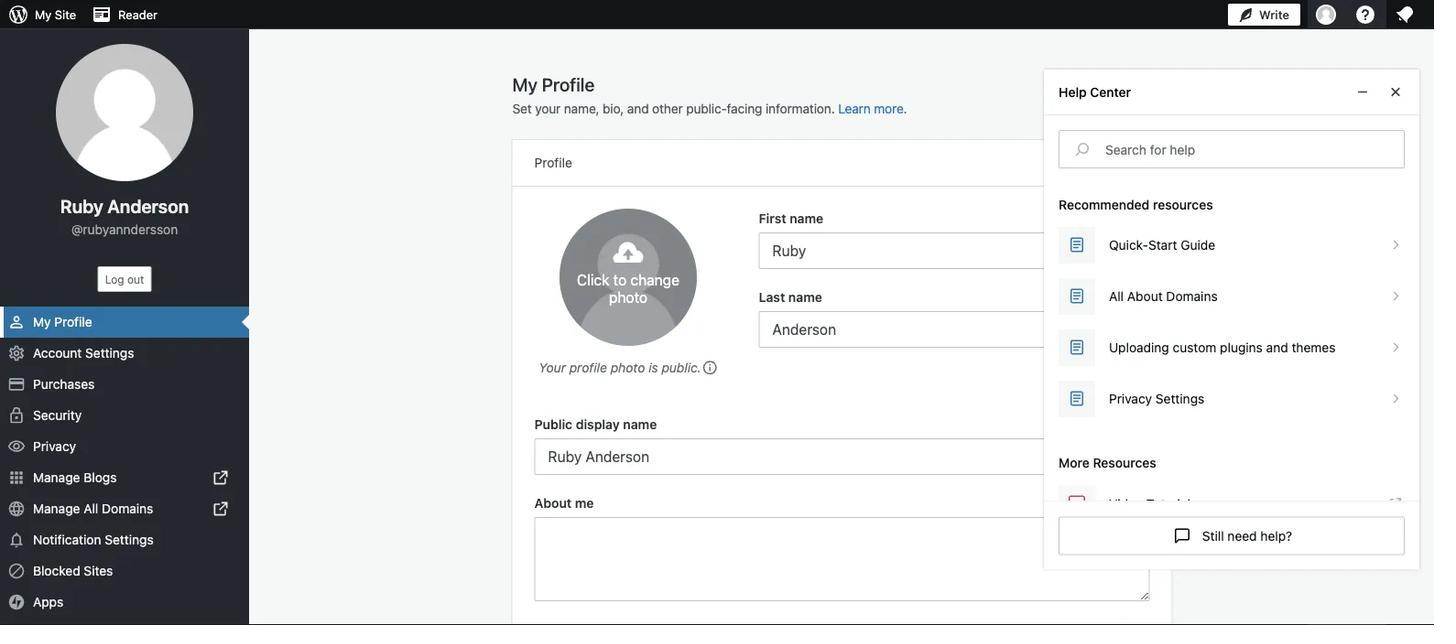 Task type: vqa. For each thing, say whether or not it's contained in the screenshot.
"Mailboxes"
no



Task type: describe. For each thing, give the bounding box(es) containing it.
manage your notifications image
[[1394, 4, 1416, 26]]

your profile photo is public.
[[539, 360, 701, 375]]

help?
[[1261, 528, 1293, 544]]

Search search field
[[1106, 131, 1404, 168]]

first name group
[[759, 209, 1150, 269]]

search results element
[[1059, 196, 1405, 417]]

apps image
[[7, 469, 26, 487]]

last name
[[759, 289, 823, 305]]

log out
[[105, 273, 144, 286]]

ruby anderson @ rubyanndersson
[[60, 195, 189, 237]]

video tutorials
[[1109, 497, 1197, 512]]

uploading custom plugins and themes
[[1109, 340, 1336, 355]]

manage for manage all domains
[[33, 502, 80, 517]]

minimize help center image
[[1355, 81, 1371, 103]]

blocked sites link
[[0, 556, 249, 587]]

public display name
[[535, 417, 657, 432]]

privacy link
[[0, 431, 249, 463]]

manage blogs link
[[0, 463, 249, 494]]

write
[[1260, 8, 1290, 22]]

apps link
[[0, 587, 249, 618]]

photo inside click to change photo
[[609, 289, 648, 306]]

uploading
[[1109, 340, 1170, 355]]

purchases link
[[0, 369, 249, 400]]

me
[[575, 496, 594, 511]]

custom
[[1173, 340, 1217, 355]]

last name group
[[759, 288, 1150, 348]]

resources
[[1153, 197, 1213, 213]]

first name
[[759, 211, 824, 226]]

1 vertical spatial photo
[[611, 360, 645, 375]]

name,
[[564, 101, 600, 116]]

my for my site
[[35, 8, 52, 22]]

privacy settings
[[1109, 391, 1205, 407]]

need
[[1228, 528, 1257, 544]]

recommended resources element
[[1059, 227, 1405, 417]]

help image
[[1355, 4, 1377, 26]]

click
[[577, 271, 610, 289]]

ruby anderson image inside my profile main content
[[560, 209, 697, 346]]

credit_card image
[[7, 376, 26, 394]]

manage all domains
[[33, 502, 153, 517]]

notification settings link
[[0, 525, 249, 556]]

language image
[[7, 500, 26, 518]]

security link
[[0, 400, 249, 431]]

reader
[[118, 8, 157, 22]]

public display name group
[[535, 415, 1150, 475]]

settings for notification settings
[[105, 533, 154, 548]]

lock image
[[7, 407, 26, 425]]

open search image
[[1060, 138, 1106, 160]]

my site
[[35, 8, 76, 22]]

about domains
[[1128, 289, 1218, 304]]

learn more
[[838, 101, 904, 116]]

about me group
[[535, 494, 1150, 607]]

start guide
[[1149, 238, 1216, 253]]

quick-start guide
[[1109, 238, 1216, 253]]

blocked
[[33, 564, 80, 579]]

my profile set your name, bio, and other public-facing information. learn more .
[[513, 73, 907, 116]]

video
[[1109, 497, 1143, 512]]

manage all domains link
[[0, 494, 249, 525]]

all about domains
[[1109, 289, 1218, 304]]

set
[[513, 101, 532, 116]]

profile
[[570, 360, 607, 375]]

visibility image
[[7, 438, 26, 456]]

privacy settings link
[[1059, 381, 1405, 417]]

name inside 'group'
[[623, 417, 657, 432]]

write link
[[1228, 0, 1301, 29]]

Public display name text field
[[535, 439, 1150, 475]]

log
[[105, 273, 124, 286]]

settings for account settings
[[85, 346, 134, 361]]

learn more link
[[838, 101, 904, 116]]

@
[[71, 222, 83, 237]]

notifications image
[[7, 531, 26, 550]]

help
[[1059, 84, 1087, 99]]

first
[[759, 211, 787, 226]]

information.
[[766, 101, 835, 116]]

First name text field
[[759, 233, 1150, 269]]

manage blogs
[[33, 470, 117, 486]]

anderson
[[107, 195, 189, 217]]



Task type: locate. For each thing, give the bounding box(es) containing it.
profile inside main content
[[535, 155, 572, 170]]

1 vertical spatial my
[[33, 315, 51, 330]]

security
[[33, 408, 82, 423]]

profile up account settings
[[54, 315, 92, 330]]

1 vertical spatial all
[[84, 502, 98, 517]]

about me
[[535, 496, 594, 511]]

photo
[[609, 289, 648, 306], [611, 360, 645, 375]]

center
[[1090, 84, 1131, 99]]

1 vertical spatial name
[[789, 289, 823, 305]]

recommended
[[1059, 197, 1150, 213]]

0 vertical spatial photo
[[609, 289, 648, 306]]

settings image
[[7, 344, 26, 363]]

last
[[759, 289, 785, 305]]

.
[[904, 101, 907, 116]]

and themes
[[1267, 340, 1336, 355]]

my for my profile
[[33, 315, 51, 330]]

notification settings
[[33, 533, 154, 548]]

0 horizontal spatial profile
[[54, 315, 92, 330]]

settings down domains in the bottom left of the page
[[105, 533, 154, 548]]

About me text field
[[535, 518, 1150, 602]]

manage for manage blogs
[[33, 470, 80, 486]]

sites
[[84, 564, 113, 579]]

name for first name
[[790, 211, 824, 226]]

my profile image
[[1316, 5, 1337, 25]]

Last name text field
[[759, 311, 1150, 348]]

click to change photo
[[577, 271, 680, 306]]

person image
[[7, 313, 26, 332]]

account settings
[[33, 346, 134, 361]]

2 manage from the top
[[33, 502, 80, 517]]

close help center image
[[1385, 81, 1407, 103]]

0 horizontal spatial all
[[84, 502, 98, 517]]

public-
[[686, 101, 727, 116]]

my right the person icon
[[33, 315, 51, 330]]

1 horizontal spatial all
[[1109, 289, 1124, 304]]

reader link
[[83, 0, 165, 29]]

more resources
[[1059, 456, 1157, 471]]

video tutorials link
[[1059, 486, 1405, 523]]

site
[[55, 8, 76, 22]]

still
[[1203, 528, 1224, 544]]

2 vertical spatial name
[[623, 417, 657, 432]]

out
[[127, 273, 144, 286]]

account
[[33, 346, 82, 361]]

settings
[[85, 346, 134, 361], [105, 533, 154, 548]]

change
[[631, 271, 680, 289]]

still need help? link
[[1059, 517, 1405, 555]]

0 vertical spatial manage
[[33, 470, 80, 486]]

is
[[649, 360, 658, 375]]

my profile
[[33, 315, 92, 330]]

profile down "your"
[[535, 155, 572, 170]]

public
[[535, 417, 573, 432]]

photo down to
[[609, 289, 648, 306]]

more
[[1059, 456, 1090, 471]]

blocked sites
[[33, 564, 113, 579]]

name right display
[[623, 417, 657, 432]]

settings down the my profile link
[[85, 346, 134, 361]]

name right first
[[790, 211, 824, 226]]

1 vertical spatial manage
[[33, 502, 80, 517]]

name for last name
[[789, 289, 823, 305]]

and
[[627, 101, 649, 116]]

0 vertical spatial all
[[1109, 289, 1124, 304]]

my site link
[[0, 0, 83, 29]]

recommended resources
[[1059, 197, 1213, 213]]

1 vertical spatial ruby anderson image
[[560, 209, 697, 346]]

account settings link
[[0, 338, 249, 369]]

blogs
[[84, 470, 117, 486]]

rubyanndersson
[[83, 222, 178, 237]]

other
[[652, 101, 683, 116]]

your
[[535, 101, 561, 116]]

my profile main content
[[513, 72, 1172, 626]]

purchases
[[33, 377, 95, 392]]

about
[[535, 496, 572, 511]]

privacy
[[33, 439, 76, 454]]

more information image
[[701, 359, 718, 375]]

public.
[[662, 360, 701, 375]]

all up notification settings
[[84, 502, 98, 517]]

log out button
[[98, 267, 151, 292]]

all
[[1109, 289, 1124, 304], [84, 502, 98, 517]]

profile
[[535, 155, 572, 170], [54, 315, 92, 330]]

help center
[[1059, 84, 1131, 99]]

1 vertical spatial profile
[[54, 315, 92, 330]]

bio,
[[603, 101, 624, 116]]

photo left is
[[611, 360, 645, 375]]

your
[[539, 360, 566, 375]]

0 horizontal spatial ruby anderson image
[[56, 44, 193, 181]]

name right last
[[789, 289, 823, 305]]

1 manage from the top
[[33, 470, 80, 486]]

0 vertical spatial settings
[[85, 346, 134, 361]]

0 vertical spatial ruby anderson image
[[56, 44, 193, 181]]

uploading custom plugins and themes link
[[1059, 329, 1405, 366]]

ruby anderson image
[[56, 44, 193, 181], [560, 209, 697, 346]]

quick-
[[1109, 238, 1149, 253]]

manage down "privacy"
[[33, 470, 80, 486]]

resources
[[1093, 456, 1157, 471]]

0 vertical spatial my
[[35, 8, 52, 22]]

quick-start guide link
[[1059, 227, 1405, 263]]

0 vertical spatial profile
[[535, 155, 572, 170]]

still need help?
[[1203, 528, 1293, 544]]

my profile
[[513, 73, 595, 95]]

tutorials
[[1147, 497, 1197, 512]]

plugins
[[1220, 340, 1263, 355]]

1 vertical spatial settings
[[105, 533, 154, 548]]

all inside recommended resources 'element'
[[1109, 289, 1124, 304]]

domains
[[102, 502, 153, 517]]

notification
[[33, 533, 101, 548]]

my profile link
[[0, 307, 249, 338]]

facing
[[727, 101, 762, 116]]

my left site in the top of the page
[[35, 8, 52, 22]]

manage
[[33, 470, 80, 486], [33, 502, 80, 517]]

ruby
[[60, 195, 103, 217]]

to
[[614, 271, 627, 289]]

apps
[[33, 595, 63, 610]]

block image
[[7, 562, 26, 581]]

manage up notification
[[33, 502, 80, 517]]

1 horizontal spatial ruby anderson image
[[560, 209, 697, 346]]

all about domains link
[[1059, 278, 1405, 315]]

all down quick-
[[1109, 289, 1124, 304]]

name
[[790, 211, 824, 226], [789, 289, 823, 305], [623, 417, 657, 432]]

0 vertical spatial name
[[790, 211, 824, 226]]

display
[[576, 417, 620, 432]]

1 horizontal spatial profile
[[535, 155, 572, 170]]

None search field
[[1060, 131, 1404, 168]]

my
[[35, 8, 52, 22], [33, 315, 51, 330]]



